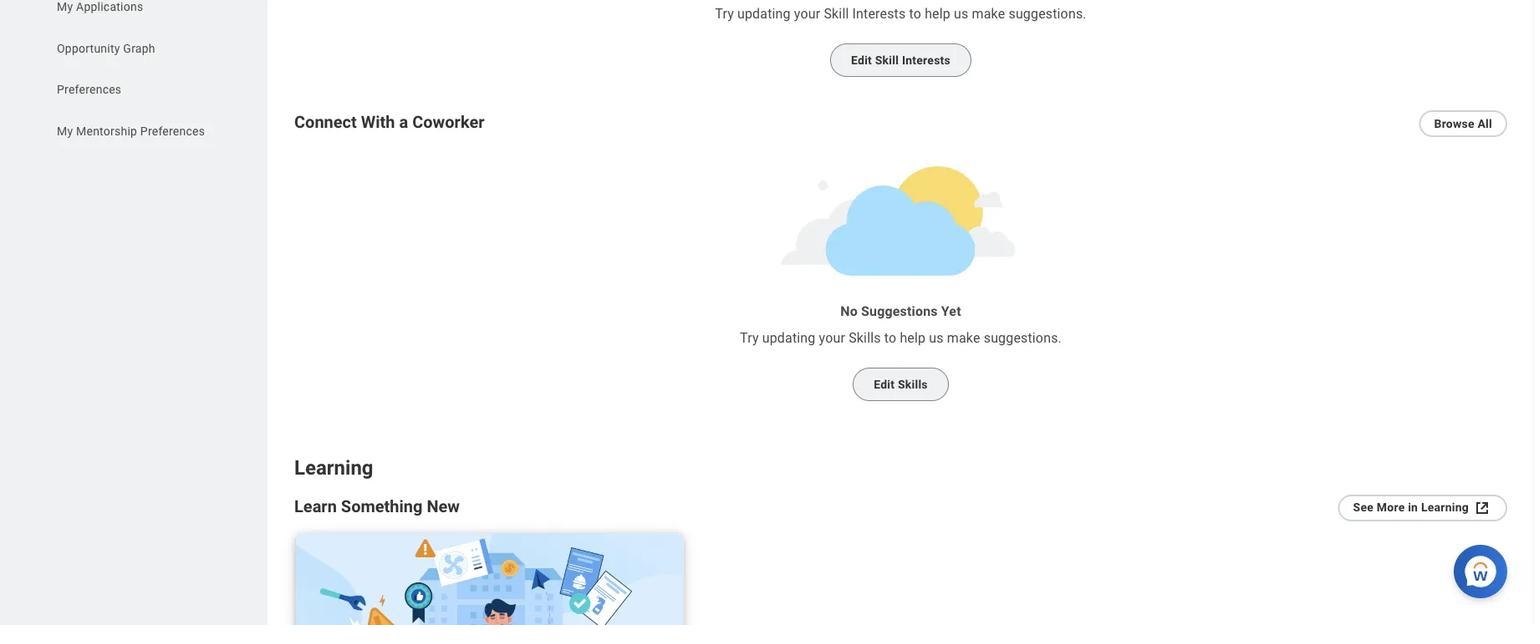 Task type: describe. For each thing, give the bounding box(es) containing it.
skill inside button
[[875, 53, 899, 67]]

connect
[[294, 112, 357, 132]]

0 vertical spatial suggestions.
[[1009, 6, 1087, 21]]

edit for edit skills
[[874, 378, 895, 392]]

0 horizontal spatial us
[[929, 330, 944, 346]]

1 horizontal spatial preferences
[[140, 124, 205, 138]]

1 vertical spatial make
[[947, 330, 981, 346]]

your for skills
[[819, 330, 846, 346]]

my mentorship preferences link
[[55, 123, 227, 140]]

try updating your skills to help us make suggestions.
[[740, 330, 1062, 346]]

browse all link
[[1420, 110, 1508, 137]]

applications
[[76, 0, 143, 14]]

no
[[841, 303, 858, 319]]

new
[[427, 497, 460, 517]]

opportunity
[[57, 41, 120, 55]]

with
[[361, 112, 395, 132]]

external link element
[[1473, 499, 1493, 519]]

connect with a coworker
[[294, 112, 485, 132]]

no suggestions yet
[[841, 303, 962, 319]]

try updating your skill interests to help us make suggestions.
[[715, 6, 1087, 21]]

graph
[[123, 41, 155, 55]]

0 vertical spatial to
[[910, 6, 922, 21]]

edit skill interests button
[[830, 44, 972, 77]]

my applications link
[[55, 0, 227, 15]]

yet
[[942, 303, 962, 319]]

my for my applications
[[57, 0, 73, 14]]

0 vertical spatial interests
[[853, 6, 906, 21]]

see
[[1354, 501, 1374, 515]]

1 vertical spatial help
[[900, 330, 926, 346]]

your for skill
[[794, 6, 821, 21]]

more
[[1377, 501, 1405, 515]]

importance of facilities management image
[[296, 534, 684, 626]]

1 vertical spatial suggestions.
[[984, 330, 1062, 346]]

my for my mentorship preferences
[[57, 124, 73, 138]]

edit skills button
[[853, 368, 949, 402]]



Task type: vqa. For each thing, say whether or not it's contained in the screenshot.
Interests to the bottom
yes



Task type: locate. For each thing, give the bounding box(es) containing it.
1 vertical spatial skill
[[875, 53, 899, 67]]

skills down 'try updating your skills to help us make suggestions.'
[[898, 378, 928, 392]]

1 vertical spatial preferences
[[140, 124, 205, 138]]

something
[[341, 497, 423, 517]]

1 horizontal spatial us
[[954, 6, 969, 21]]

preferences down preferences link
[[140, 124, 205, 138]]

interests inside button
[[902, 53, 951, 67]]

skills down no
[[849, 330, 881, 346]]

browse all
[[1435, 117, 1493, 131]]

interests
[[853, 6, 906, 21], [902, 53, 951, 67]]

skill
[[824, 6, 849, 21], [875, 53, 899, 67]]

to up edit skill interests
[[910, 6, 922, 21]]

browse
[[1435, 117, 1475, 131]]

make
[[972, 6, 1006, 21], [947, 330, 981, 346]]

skill down try updating your skill interests to help us make suggestions.
[[875, 53, 899, 67]]

suggestions
[[861, 303, 938, 319]]

1 vertical spatial edit
[[874, 378, 895, 392]]

try for try updating your skills to help us make suggestions.
[[740, 330, 759, 346]]

see more in learning link
[[1339, 495, 1508, 522]]

learn something new
[[294, 497, 460, 517]]

interests down try updating your skill interests to help us make suggestions.
[[902, 53, 951, 67]]

learning right in
[[1422, 501, 1469, 515]]

0 vertical spatial learning
[[294, 456, 373, 480]]

skill up edit skill interests button
[[824, 6, 849, 21]]

my left applications
[[57, 0, 73, 14]]

try for try updating your skill interests to help us make suggestions.
[[715, 6, 734, 21]]

edit down 'try updating your skills to help us make suggestions.'
[[874, 378, 895, 392]]

preferences down 'opportunity'
[[57, 83, 122, 97]]

1 horizontal spatial to
[[910, 6, 922, 21]]

0 vertical spatial help
[[925, 6, 951, 21]]

learning up 'learn'
[[294, 456, 373, 480]]

1 vertical spatial try
[[740, 330, 759, 346]]

preferences link
[[55, 82, 227, 98]]

us
[[954, 6, 969, 21], [929, 330, 944, 346]]

edit
[[851, 53, 872, 67], [874, 378, 895, 392]]

1 vertical spatial interests
[[902, 53, 951, 67]]

all
[[1478, 117, 1493, 131]]

0 horizontal spatial edit
[[851, 53, 872, 67]]

0 horizontal spatial skills
[[849, 330, 881, 346]]

external link image
[[1473, 499, 1493, 519]]

a
[[399, 112, 408, 132]]

0 vertical spatial skill
[[824, 6, 849, 21]]

skills inside button
[[898, 378, 928, 392]]

try
[[715, 6, 734, 21], [740, 330, 759, 346]]

0 vertical spatial my
[[57, 0, 73, 14]]

updating for try updating your skill interests to help us make suggestions.
[[738, 6, 791, 21]]

1 horizontal spatial skills
[[898, 378, 928, 392]]

updating for try updating your skills to help us make suggestions.
[[763, 330, 816, 346]]

learning
[[294, 456, 373, 480], [1422, 501, 1469, 515]]

1 my from the top
[[57, 0, 73, 14]]

to
[[910, 6, 922, 21], [885, 330, 897, 346]]

1 horizontal spatial try
[[740, 330, 759, 346]]

my applications
[[57, 0, 143, 14]]

1 horizontal spatial learning
[[1422, 501, 1469, 515]]

1 vertical spatial updating
[[763, 330, 816, 346]]

help down no suggestions yet
[[900, 330, 926, 346]]

help up edit skill interests
[[925, 6, 951, 21]]

1 vertical spatial my
[[57, 124, 73, 138]]

1 horizontal spatial edit
[[874, 378, 895, 392]]

see more in learning
[[1354, 501, 1469, 515]]

0 vertical spatial us
[[954, 6, 969, 21]]

to down suggestions
[[885, 330, 897, 346]]

edit skills
[[874, 378, 928, 392]]

in
[[1409, 501, 1419, 515]]

0 horizontal spatial learning
[[294, 456, 373, 480]]

1 vertical spatial to
[[885, 330, 897, 346]]

list
[[0, 0, 268, 144]]

1 vertical spatial skills
[[898, 378, 928, 392]]

0 horizontal spatial skill
[[824, 6, 849, 21]]

edit skill interests
[[851, 53, 951, 67]]

us down yet
[[929, 330, 944, 346]]

0 vertical spatial your
[[794, 6, 821, 21]]

1 horizontal spatial skill
[[875, 53, 899, 67]]

0 horizontal spatial try
[[715, 6, 734, 21]]

0 vertical spatial preferences
[[57, 83, 122, 97]]

edit down try updating your skill interests to help us make suggestions.
[[851, 53, 872, 67]]

updating
[[738, 6, 791, 21], [763, 330, 816, 346]]

0 vertical spatial make
[[972, 6, 1006, 21]]

edit for edit skill interests
[[851, 53, 872, 67]]

my mentorship preferences
[[57, 124, 205, 138]]

1 vertical spatial your
[[819, 330, 846, 346]]

suggestions.
[[1009, 6, 1087, 21], [984, 330, 1062, 346]]

learn
[[294, 497, 337, 517]]

list containing my applications
[[0, 0, 268, 144]]

coworker
[[412, 112, 485, 132]]

0 vertical spatial skills
[[849, 330, 881, 346]]

0 vertical spatial updating
[[738, 6, 791, 21]]

0 vertical spatial try
[[715, 6, 734, 21]]

mentorship
[[76, 124, 137, 138]]

0 horizontal spatial to
[[885, 330, 897, 346]]

help
[[925, 6, 951, 21], [900, 330, 926, 346]]

0 vertical spatial edit
[[851, 53, 872, 67]]

1 vertical spatial learning
[[1422, 501, 1469, 515]]

1 vertical spatial us
[[929, 330, 944, 346]]

opportunity graph link
[[55, 40, 227, 57]]

interests up edit skill interests
[[853, 6, 906, 21]]

opportunity graph
[[57, 41, 155, 55]]

0 horizontal spatial preferences
[[57, 83, 122, 97]]

skills
[[849, 330, 881, 346], [898, 378, 928, 392]]

preferences
[[57, 83, 122, 97], [140, 124, 205, 138]]

us up edit skill interests button
[[954, 6, 969, 21]]

my left mentorship at the top of page
[[57, 124, 73, 138]]

your
[[794, 6, 821, 21], [819, 330, 846, 346]]

my
[[57, 0, 73, 14], [57, 124, 73, 138]]

2 my from the top
[[57, 124, 73, 138]]



